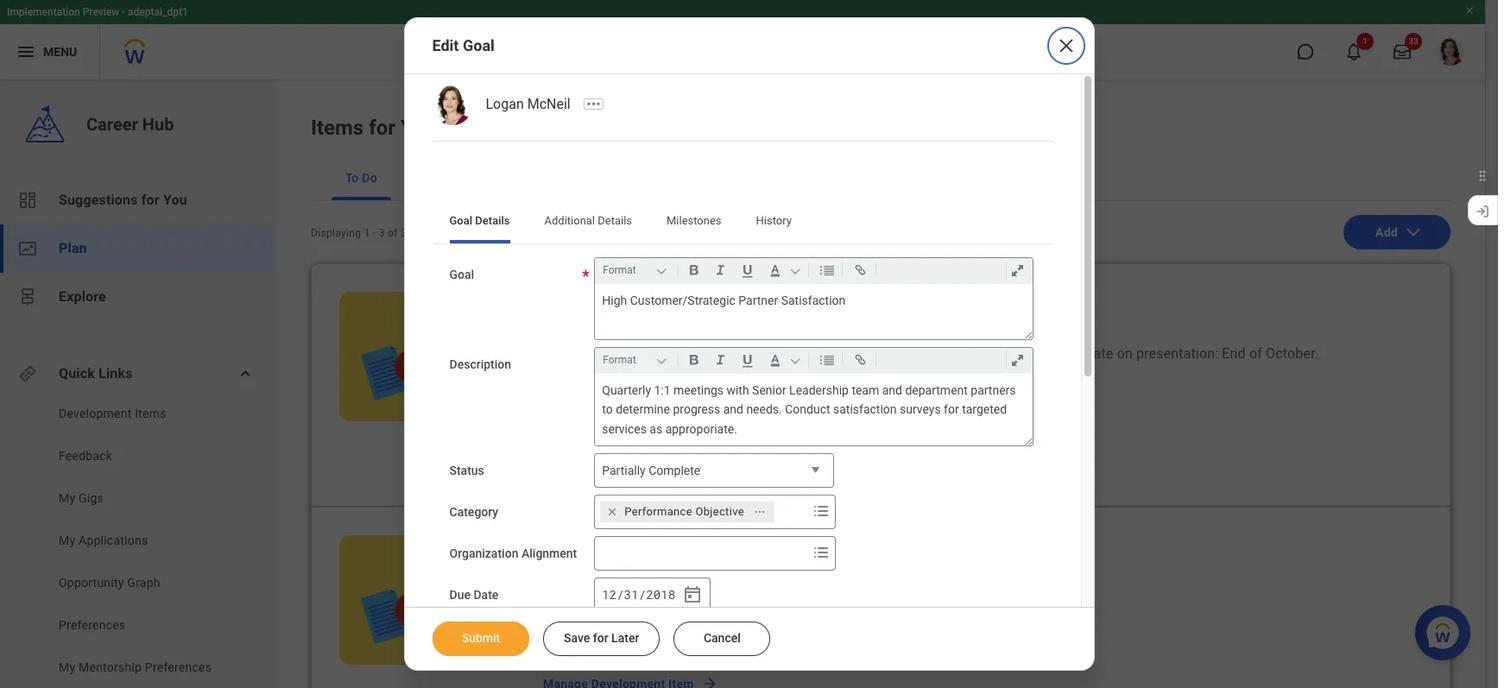 Task type: locate. For each thing, give the bounding box(es) containing it.
1 arrow right image from the top
[[701, 453, 718, 470]]

implementation preview -   adeptai_dpt1 banner
[[0, 0, 1486, 79]]

notifications large image
[[1346, 43, 1363, 60]]

1 horizontal spatial of
[[1250, 346, 1263, 362]]

format group up leadership
[[600, 348, 1036, 374]]

items up feedback link
[[135, 407, 166, 421]]

status inside the status in progress
[[540, 611, 572, 623]]

link image right fine
[[849, 350, 873, 371]]

0 vertical spatial format group
[[600, 258, 1036, 284]]

your
[[401, 116, 444, 140]]

1 on from the left
[[630, 346, 645, 362]]

0 horizontal spatial preferences
[[59, 618, 126, 632]]

plan
[[59, 240, 87, 257]]

will
[[764, 346, 787, 362]]

item
[[621, 294, 647, 307], [669, 454, 694, 468], [621, 537, 647, 550]]

1 details from the left
[[475, 214, 510, 227]]

3 my from the top
[[59, 661, 75, 675]]

progress up manage
[[553, 408, 603, 422]]

item down approporiate. on the bottom
[[669, 454, 694, 468]]

bold image up meetings
[[683, 350, 706, 371]]

complete
[[649, 464, 701, 478]]

0 horizontal spatial items
[[135, 407, 166, 421]]

my down my gigs
[[59, 534, 75, 548]]

2 link image from the top
[[849, 350, 873, 371]]

0 horizontal spatial and
[[724, 403, 744, 417]]

and
[[883, 384, 903, 397], [724, 403, 744, 417]]

0 vertical spatial item
[[621, 294, 647, 307]]

italic image for meetings
[[709, 350, 733, 371]]

- right preview
[[122, 6, 125, 18]]

italic image left underline image on the bottom of page
[[709, 350, 733, 371]]

to up "services" at the left bottom of the page
[[602, 403, 613, 417]]

of right 'end'
[[1250, 346, 1263, 362]]

development up update
[[540, 537, 618, 550]]

2 format button from the top
[[600, 351, 675, 370]]

- right 1
[[373, 227, 376, 239]]

1 vertical spatial preferences
[[145, 661, 212, 675]]

1 horizontal spatial due
[[1058, 346, 1083, 362]]

you
[[163, 192, 187, 208]]

item up "resume"
[[621, 537, 647, 550]]

format for quarterly
[[603, 354, 636, 366]]

item inside development item project for team a
[[621, 294, 647, 307]]

Description text field
[[595, 374, 1033, 446]]

bold image up customer/strategic
[[683, 260, 706, 281]]

my applications link
[[57, 532, 235, 549]]

for down high
[[600, 314, 622, 335]]

status up save
[[540, 611, 572, 623]]

maximize image
[[1006, 260, 1029, 281], [1006, 350, 1029, 371]]

my for my applications
[[59, 534, 75, 548]]

preferences down opportunity
[[59, 618, 126, 632]]

link image up the goal text box
[[849, 260, 873, 281]]

1 format from the top
[[603, 264, 636, 276]]

3 left items
[[401, 227, 407, 239]]

1 vertical spatial bold image
[[683, 350, 706, 371]]

format up quarterly
[[603, 354, 636, 366]]

on
[[630, 346, 645, 362], [1117, 346, 1133, 362]]

updated
[[722, 611, 763, 623]]

arrow right image down approporiate. on the bottom
[[701, 453, 718, 470]]

0 vertical spatial due
[[1058, 346, 1083, 362]]

career hub
[[86, 114, 174, 135]]

0 horizontal spatial on
[[630, 346, 645, 362]]

1 vertical spatial in
[[540, 631, 550, 644]]

0 horizontal spatial of
[[388, 227, 398, 239]]

targeted
[[962, 403, 1007, 417]]

development
[[516, 116, 639, 140], [540, 294, 618, 307], [59, 407, 132, 421], [592, 454, 665, 468], [540, 537, 618, 550]]

adeptai_dpt1
[[128, 6, 188, 18]]

leadership
[[790, 384, 849, 397]]

development inside list
[[59, 407, 132, 421]]

2 progress from the top
[[553, 631, 603, 644]]

me inside the last updated by me
[[698, 631, 715, 644]]

1 horizontal spatial 3
[[401, 227, 407, 239]]

2 italic image from the top
[[709, 350, 733, 371]]

0 vertical spatial status
[[450, 464, 484, 478]]

close
[[1053, 57, 1080, 69]]

save for later button
[[543, 622, 660, 656]]

presentation:
[[1137, 346, 1219, 362]]

1 vertical spatial format button
[[600, 351, 675, 370]]

format group up satisfaction
[[600, 258, 1036, 284]]

1 vertical spatial format
[[603, 354, 636, 366]]

1 horizontal spatial and
[[883, 384, 903, 397]]

1 vertical spatial format group
[[600, 348, 1036, 374]]

in
[[540, 408, 550, 422], [540, 631, 550, 644]]

format for high
[[603, 264, 636, 276]]

1 italic image from the top
[[709, 260, 733, 281]]

my mentorship preferences
[[59, 661, 212, 675]]

0 vertical spatial maximize image
[[1006, 260, 1029, 281]]

2 maximize image from the top
[[1006, 350, 1029, 371]]

determine
[[616, 403, 670, 417]]

development for development item update resume
[[540, 537, 618, 550]]

0 vertical spatial format
[[603, 264, 636, 276]]

bold image for customer/strategic
[[683, 260, 706, 281]]

category
[[450, 505, 499, 519]]

me down last
[[698, 631, 715, 644]]

0 vertical spatial link image
[[849, 260, 873, 281]]

goal right edit at the left top of page
[[463, 36, 495, 54]]

and down the by
[[724, 403, 744, 417]]

for left your
[[369, 116, 396, 140]]

1 in from the top
[[540, 408, 550, 422]]

1 bold image from the top
[[683, 260, 706, 281]]

by
[[766, 611, 778, 623]]

career down logan
[[449, 116, 511, 140]]

with
[[727, 384, 749, 397]]

0 horizontal spatial due
[[450, 588, 471, 602]]

dashboard image
[[17, 190, 38, 211]]

1 horizontal spatial preferences
[[145, 661, 212, 675]]

0 horizontal spatial to
[[602, 403, 613, 417]]

for down department
[[944, 403, 959, 417]]

goal right items
[[450, 214, 473, 227]]

31
[[624, 586, 639, 603]]

due inside edit goal dialog
[[450, 588, 471, 602]]

2 details from the left
[[598, 214, 632, 227]]

0 vertical spatial items
[[311, 116, 364, 140]]

item for for
[[621, 294, 647, 307]]

2 vertical spatial my
[[59, 661, 75, 675]]

development inside development item project for team a
[[540, 294, 618, 307]]

edit goal dialog
[[404, 17, 1095, 688]]

manage development item
[[543, 454, 694, 468]]

bold image for 1:1
[[683, 350, 706, 371]]

0 vertical spatial italic image
[[709, 260, 733, 281]]

status up category
[[450, 464, 484, 478]]

2 me from the top
[[698, 631, 715, 644]]

for left you
[[141, 192, 160, 208]]

item up team
[[621, 294, 647, 307]]

1 vertical spatial link image
[[849, 350, 873, 371]]

project up based
[[540, 314, 595, 335]]

list containing development items
[[0, 405, 276, 681]]

logan
[[486, 96, 524, 112]]

1 vertical spatial -
[[373, 227, 376, 239]]

0 horizontal spatial status
[[450, 464, 484, 478]]

1 vertical spatial italic image
[[709, 350, 733, 371]]

bulleted list image up satisfaction
[[816, 260, 839, 281]]

submit button
[[432, 622, 529, 656]]

0 vertical spatial project
[[540, 314, 595, 335]]

1 horizontal spatial on
[[1117, 346, 1133, 362]]

my left gigs
[[59, 491, 75, 505]]

items for your career development
[[311, 116, 639, 140]]

3 right 1
[[379, 227, 385, 239]]

opportunity
[[59, 576, 124, 590]]

2 vertical spatial item
[[621, 537, 647, 550]]

arrow right image
[[701, 453, 718, 470], [701, 675, 718, 688]]

items up to
[[311, 116, 364, 140]]

services
[[602, 422, 647, 436]]

0 vertical spatial format button
[[600, 261, 675, 280]]

explore link
[[0, 273, 276, 321]]

organization
[[450, 547, 519, 561]]

- for 3
[[373, 227, 376, 239]]

0 vertical spatial me
[[698, 408, 715, 422]]

bulleted list image
[[816, 260, 839, 281], [816, 350, 839, 371]]

details for additional details
[[598, 214, 632, 227]]

1 vertical spatial project
[[540, 346, 584, 362]]

logan mcneil element
[[486, 96, 581, 112]]

status
[[450, 464, 484, 478], [540, 611, 572, 623]]

preferences link
[[57, 617, 235, 634]]

0 vertical spatial progress
[[553, 408, 603, 422]]

italic image left underline icon on the top of the page
[[709, 260, 733, 281]]

preferences
[[59, 618, 126, 632], [145, 661, 212, 675]]

team
[[852, 384, 880, 397]]

format group
[[600, 258, 1036, 284], [600, 348, 1036, 374]]

underline image
[[736, 350, 760, 371]]

1 / from the left
[[617, 586, 624, 603]]

prompts image
[[811, 543, 832, 563]]

1 horizontal spatial -
[[373, 227, 376, 239]]

goal down goal details
[[450, 268, 474, 282]]

1 3 from the left
[[379, 227, 385, 239]]

my gigs link
[[57, 490, 235, 507]]

italic image
[[709, 260, 733, 281], [709, 350, 733, 371]]

1 horizontal spatial /
[[639, 586, 646, 603]]

0 horizontal spatial -
[[122, 6, 125, 18]]

2 format group from the top
[[600, 348, 1036, 374]]

arrow right image down cancel button
[[701, 675, 718, 688]]

objective
[[696, 505, 744, 518]]

1 vertical spatial and
[[724, 403, 744, 417]]

italic image for partner
[[709, 260, 733, 281]]

link image
[[849, 260, 873, 281], [849, 350, 873, 371]]

in left save
[[540, 631, 550, 644]]

1 vertical spatial to
[[602, 403, 613, 417]]

1 my from the top
[[59, 491, 75, 505]]

development down mcneil
[[516, 116, 639, 140]]

on right based
[[630, 346, 645, 362]]

0 vertical spatial bold image
[[683, 260, 706, 281]]

details for goal details
[[475, 214, 510, 227]]

1 bulleted list image from the top
[[816, 260, 839, 281]]

1 vertical spatial arrow right image
[[701, 675, 718, 688]]

details right items
[[475, 214, 510, 227]]

development down "services" at the left bottom of the page
[[592, 454, 665, 468]]

partners
[[971, 384, 1016, 397]]

1 progress from the top
[[553, 408, 603, 422]]

2 my from the top
[[59, 534, 75, 548]]

1 vertical spatial progress
[[553, 631, 603, 644]]

manage
[[543, 454, 588, 468]]

1 vertical spatial maximize image
[[1006, 350, 1029, 371]]

to do
[[346, 171, 377, 185]]

-
[[122, 6, 125, 18], [373, 227, 376, 239]]

maximize image up presentation.
[[1006, 260, 1029, 281]]

for inside save for later button
[[593, 631, 608, 645]]

1 vertical spatial due
[[450, 588, 471, 602]]

bulleted list image up leadership
[[816, 350, 839, 371]]

0 vertical spatial -
[[122, 6, 125, 18]]

created
[[698, 388, 736, 400]]

0 vertical spatial my
[[59, 491, 75, 505]]

update
[[540, 558, 595, 579]]

0 vertical spatial preferences
[[59, 618, 126, 632]]

employee's photo (logan mcneil) image
[[432, 86, 472, 125]]

1 vertical spatial me
[[698, 631, 715, 644]]

0 horizontal spatial details
[[475, 214, 510, 227]]

development inside development item update resume
[[540, 537, 618, 550]]

2 bold image from the top
[[683, 350, 706, 371]]

list
[[0, 176, 276, 321], [0, 405, 276, 681]]

/ right 12
[[617, 586, 624, 603]]

0 vertical spatial and
[[883, 384, 903, 397]]

underline image
[[736, 260, 760, 281]]

2 bulleted list image from the top
[[816, 350, 839, 371]]

status inside edit goal dialog
[[450, 464, 484, 478]]

development up feedback
[[59, 407, 132, 421]]

preferences down preferences link
[[145, 661, 212, 675]]

opportunity graph
[[59, 576, 160, 590]]

2018
[[646, 586, 676, 603]]

bold image
[[683, 260, 706, 281], [683, 350, 706, 371]]

career
[[86, 114, 138, 135], [449, 116, 511, 140]]

1 vertical spatial status
[[540, 611, 572, 623]]

0 vertical spatial list
[[0, 176, 276, 321]]

2 list from the top
[[0, 405, 276, 681]]

0 vertical spatial bulleted list image
[[816, 260, 839, 281]]

goal for goal
[[450, 268, 474, 282]]

department
[[906, 384, 968, 397]]

additional details
[[545, 214, 632, 227]]

0 vertical spatial in
[[540, 408, 550, 422]]

1:1
[[654, 384, 671, 397]]

1 me from the top
[[698, 408, 715, 422]]

1 horizontal spatial status
[[540, 611, 572, 623]]

2 format from the top
[[603, 354, 636, 366]]

for inside suggestions for you link
[[141, 192, 160, 208]]

to left first
[[927, 346, 940, 362]]

format
[[603, 264, 636, 276], [603, 354, 636, 366]]

maximize image up partners
[[1006, 350, 1029, 371]]

1 vertical spatial item
[[669, 454, 694, 468]]

1 horizontal spatial details
[[598, 214, 632, 227]]

me up approporiate. on the bottom
[[698, 408, 715, 422]]

1 vertical spatial goal
[[450, 214, 473, 227]]

1 project from the top
[[540, 314, 595, 335]]

0 horizontal spatial 3
[[379, 227, 385, 239]]

save
[[564, 631, 590, 645]]

format button for quarterly
[[600, 351, 675, 370]]

and right the team
[[883, 384, 903, 397]]

my
[[59, 491, 75, 505], [59, 534, 75, 548], [59, 661, 75, 675]]

phase
[[706, 346, 744, 362]]

preview
[[83, 6, 119, 18]]

customer/strategic
[[630, 294, 736, 307]]

Goal text field
[[595, 284, 1033, 339]]

tab list containing goal details
[[432, 202, 1053, 244]]

1 vertical spatial list
[[0, 405, 276, 681]]

goal for goal details
[[450, 214, 473, 227]]

fine
[[825, 346, 848, 362]]

my for my gigs
[[59, 491, 75, 505]]

1 vertical spatial my
[[59, 534, 75, 548]]

items
[[311, 116, 364, 140], [135, 407, 166, 421]]

status for status
[[450, 464, 484, 478]]

development items link
[[57, 405, 235, 422]]

1 format group from the top
[[600, 258, 1036, 284]]

bulleted list image for with
[[816, 350, 839, 371]]

1 format button from the top
[[600, 261, 675, 280]]

career left the hub
[[86, 114, 138, 135]]

item inside development item update resume
[[621, 537, 647, 550]]

format button up high
[[600, 261, 675, 280]]

in up manage
[[540, 408, 550, 422]]

/
[[617, 586, 624, 603], [639, 586, 646, 603]]

project left based
[[540, 346, 584, 362]]

for right save
[[593, 631, 608, 645]]

0 vertical spatial to
[[927, 346, 940, 362]]

progress left later on the left bottom of page
[[553, 631, 603, 644]]

for for you
[[141, 192, 160, 208]]

progress
[[673, 403, 721, 417]]

1 vertical spatial bulleted list image
[[816, 350, 839, 371]]

0 vertical spatial arrow right image
[[701, 453, 718, 470]]

presentation.
[[972, 346, 1055, 362]]

format button for high
[[600, 261, 675, 280]]

details right additional
[[598, 214, 632, 227]]

my for my mentorship preferences
[[59, 661, 75, 675]]

manage development item button
[[533, 444, 725, 479]]

format group for with
[[600, 348, 1036, 374]]

my left mentorship
[[59, 661, 75, 675]]

- inside banner
[[122, 6, 125, 18]]

for
[[369, 116, 396, 140], [141, 192, 160, 208], [600, 314, 622, 335], [944, 403, 959, 417], [593, 631, 608, 645]]

2 in from the top
[[540, 631, 550, 644]]

format button up quarterly
[[600, 351, 675, 370]]

/ right 31
[[639, 586, 646, 603]]

1 list from the top
[[0, 176, 276, 321]]

2 vertical spatial goal
[[450, 268, 474, 282]]

0 horizontal spatial /
[[617, 586, 624, 603]]

format up high
[[603, 264, 636, 276]]

1 maximize image from the top
[[1006, 260, 1029, 281]]

1 link image from the top
[[849, 260, 873, 281]]

0 vertical spatial of
[[388, 227, 398, 239]]

on right date
[[1117, 346, 1133, 362]]

development up based
[[540, 294, 618, 307]]

project based on previous phase a. will need fine tuning prior to first presentation. due date on presentation: end of october.
[[540, 346, 1319, 362]]

of right 1
[[388, 227, 398, 239]]

plan link
[[0, 225, 276, 273]]

logan mcneil
[[486, 96, 571, 112]]

tab list
[[432, 202, 1053, 244]]

calendar image
[[683, 585, 703, 606]]

status in progress
[[540, 611, 603, 644]]

0 horizontal spatial career
[[86, 114, 138, 135]]



Task type: vqa. For each thing, say whether or not it's contained in the screenshot.
Last Updated By Me
yes



Task type: describe. For each thing, give the bounding box(es) containing it.
inbox large image
[[1394, 43, 1411, 60]]

item for resume
[[621, 537, 647, 550]]

applications
[[79, 534, 148, 548]]

list containing suggestions for you
[[0, 176, 276, 321]]

performance
[[625, 505, 693, 518]]

satisfaction
[[834, 403, 897, 417]]

alignment
[[522, 547, 577, 561]]

last updated by me
[[698, 611, 778, 644]]

submit
[[461, 631, 500, 645]]

do
[[362, 171, 377, 185]]

end
[[1223, 346, 1246, 362]]

needs.
[[747, 403, 782, 417]]

1 vertical spatial of
[[1250, 346, 1263, 362]]

preferences inside my mentorship preferences link
[[145, 661, 212, 675]]

implementation preview -   adeptai_dpt1
[[7, 6, 188, 18]]

suggestions
[[59, 192, 138, 208]]

for inside quarterly 1:1 meetings with senior leadership team and department partners to determine progress and needs. conduct satisfaction surveys for targeted services as approporiate.
[[944, 403, 959, 417]]

team
[[626, 314, 669, 335]]

later
[[611, 631, 639, 645]]

high
[[602, 294, 627, 307]]

2 project from the top
[[540, 346, 584, 362]]

for inside development item project for team a
[[600, 314, 622, 335]]

resume
[[599, 558, 658, 579]]

for for your
[[369, 116, 396, 140]]

1 horizontal spatial career
[[449, 116, 511, 140]]

maximize image for quarterly 1:1 meetings with senior leadership team and department partners to determine progress and needs. conduct satisfaction surveys for targeted services as approporiate.
[[1006, 350, 1029, 371]]

format group for satisfaction
[[600, 258, 1036, 284]]

performance objective element
[[625, 505, 744, 520]]

2 / from the left
[[639, 586, 646, 603]]

me inside created by me
[[698, 408, 715, 422]]

bulleted list image for satisfaction
[[816, 260, 839, 281]]

high customer/strategic partner satisfaction
[[602, 294, 846, 307]]

partner
[[739, 294, 778, 307]]

- for adeptai_dpt1
[[122, 6, 125, 18]]

prompts image
[[811, 501, 832, 522]]

satisfaction
[[781, 294, 846, 307]]

arrow right image inside manage development item button
[[701, 453, 718, 470]]

12 / 31 / 2018
[[602, 586, 676, 603]]

1 horizontal spatial items
[[311, 116, 364, 140]]

item inside button
[[669, 454, 694, 468]]

as
[[650, 422, 663, 436]]

mcneil
[[528, 96, 571, 112]]

suggestions for you link
[[0, 176, 276, 225]]

to inside quarterly 1:1 meetings with senior leadership team and department partners to determine progress and needs. conduct satisfaction surveys for targeted services as approporiate.
[[602, 403, 613, 417]]

to
[[346, 171, 359, 185]]

development for development items
[[59, 407, 132, 421]]

maximize image for high customer/strategic partner satisfaction
[[1006, 260, 1029, 281]]

development for development item project for team a
[[540, 294, 618, 307]]

2 arrow right image from the top
[[701, 675, 718, 688]]

cancel
[[703, 631, 740, 645]]

mentorship
[[79, 661, 142, 675]]

onboarding home image
[[17, 238, 38, 259]]

due date group
[[594, 578, 711, 613]]

profile logan mcneil element
[[1427, 33, 1475, 71]]

progress inside the status in progress
[[553, 631, 603, 644]]

development inside button
[[592, 454, 665, 468]]

edit
[[432, 36, 459, 54]]

my applications
[[59, 534, 148, 548]]

1 horizontal spatial to
[[927, 346, 940, 362]]

save for later
[[564, 631, 639, 645]]

feedback link
[[57, 447, 235, 465]]

2 3 from the left
[[401, 227, 407, 239]]

approporiate.
[[666, 422, 738, 436]]

cancel button
[[674, 622, 770, 656]]

my gigs
[[59, 491, 104, 505]]

close tooltip
[[1043, 46, 1091, 80]]

12
[[602, 586, 617, 603]]

related actions image
[[754, 506, 766, 518]]

partially
[[602, 464, 646, 478]]

link image for with
[[849, 350, 873, 371]]

status for status in progress
[[540, 611, 572, 623]]

for for later
[[593, 631, 608, 645]]

october.
[[1266, 346, 1319, 362]]

to do button
[[332, 155, 391, 200]]

Organization Alignment field
[[595, 538, 808, 569]]

history
[[756, 214, 792, 227]]

0 vertical spatial goal
[[463, 36, 495, 54]]

by
[[739, 388, 751, 400]]

in inside the status in progress
[[540, 631, 550, 644]]

timeline milestone image
[[17, 287, 38, 307]]

date
[[474, 588, 499, 602]]

organization alignment
[[450, 547, 577, 561]]

performance objective
[[625, 505, 744, 518]]

gigs
[[79, 491, 104, 505]]

graph
[[127, 576, 160, 590]]

explore
[[59, 288, 106, 305]]

prior
[[895, 346, 924, 362]]

tab list inside edit goal dialog
[[432, 202, 1053, 244]]

need
[[790, 346, 821, 362]]

performance objective, press delete to clear value. option
[[601, 502, 775, 523]]

development item project for team a
[[540, 294, 685, 335]]

surveys
[[900, 403, 941, 417]]

preferences inside preferences link
[[59, 618, 126, 632]]

2 on from the left
[[1117, 346, 1133, 362]]

senior
[[752, 384, 787, 397]]

conduct
[[785, 403, 831, 417]]

a.
[[747, 346, 760, 362]]

tuning
[[852, 346, 891, 362]]

goal details
[[450, 214, 510, 227]]

1 vertical spatial items
[[135, 407, 166, 421]]

created by me
[[698, 388, 751, 422]]

quarterly 1:1 meetings with senior leadership team and department partners to determine progress and needs. conduct satisfaction surveys for targeted services as approporiate.
[[602, 384, 1019, 436]]

description
[[450, 358, 511, 371]]

milestones
[[667, 214, 722, 227]]

feedback
[[59, 449, 112, 463]]

implementation
[[7, 6, 80, 18]]

close environment banner image
[[1465, 5, 1475, 16]]

partially complete
[[602, 464, 701, 478]]

quarterly
[[602, 384, 651, 397]]

1
[[364, 227, 370, 239]]

x image
[[1056, 35, 1077, 56]]

link image for satisfaction
[[849, 260, 873, 281]]

in progress
[[540, 408, 603, 422]]

project inside development item project for team a
[[540, 314, 595, 335]]

displaying
[[311, 227, 361, 239]]

action bar region
[[405, 608, 1094, 656]]

opportunity graph link
[[57, 574, 235, 592]]

due date
[[450, 588, 499, 602]]

suggestions for you
[[59, 192, 187, 208]]

x small image
[[604, 504, 621, 521]]

development items
[[59, 407, 166, 421]]

meetings
[[674, 384, 724, 397]]

items
[[410, 227, 437, 239]]



